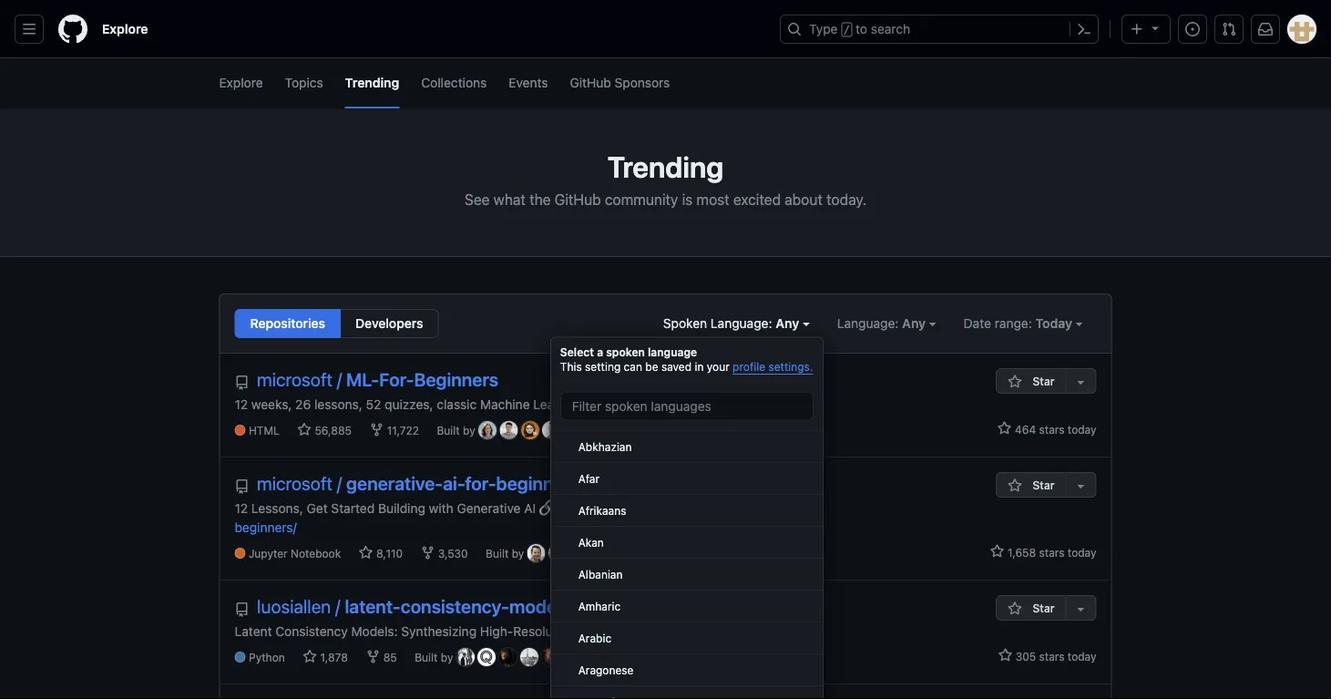 Task type: vqa. For each thing, say whether or not it's contained in the screenshot.
model
yes



Task type: describe. For each thing, give the bounding box(es) containing it.
jupyter notebook
[[249, 547, 341, 560]]

star image for generative-ai-for-beginners
[[359, 546, 373, 560]]

built by for ai-
[[486, 547, 527, 560]]

github inside github sponsors link
[[570, 75, 611, 90]]

most
[[697, 191, 730, 208]]

quizzes,
[[385, 396, 433, 412]]

today
[[1036, 316, 1073, 331]]

latent-
[[345, 596, 401, 617]]

fork image for consistency-
[[366, 650, 380, 664]]

@kinfey image
[[613, 544, 631, 562]]

consistency-
[[401, 596, 510, 617]]

11,722 link
[[369, 423, 419, 439]]

/ for latent-consistency-model
[[336, 596, 341, 617]]

0 horizontal spatial explore link
[[95, 15, 155, 44]]

collections link
[[421, 58, 487, 108]]

search
[[871, 21, 911, 36]]

built for consistency-
[[415, 651, 438, 664]]

html
[[249, 424, 280, 437]]

aragonese
[[579, 663, 634, 676]]

step
[[682, 623, 710, 638]]

8,110
[[373, 547, 403, 560]]

8,110 link
[[359, 546, 403, 562]]

star for ml-for-beginners
[[1033, 375, 1055, 387]]

profile
[[733, 360, 766, 373]]

star image left 305
[[998, 648, 1013, 663]]

homepage image
[[58, 15, 88, 44]]

this
[[560, 360, 582, 373]]

1,878 link
[[303, 650, 348, 666]]

464 stars today
[[1012, 423, 1097, 436]]

@mjpyeon image
[[499, 648, 517, 666]]

85
[[380, 651, 397, 664]]

/ for generative-ai-for-beginners
[[337, 473, 342, 494]]

add this repository to a list image for ml-for-beginners
[[1074, 375, 1089, 389]]

luosiallen / latent-consistency-model
[[257, 596, 561, 617]]

machine
[[480, 396, 530, 412]]

spoken
[[663, 316, 707, 331]]

classic
[[437, 396, 477, 412]]

synthesizing
[[401, 623, 477, 638]]

community
[[605, 191, 678, 208]]

afrikaans link
[[551, 494, 823, 526]]

can
[[624, 360, 643, 373]]

star button for microsoft / generative-ai-for-beginners
[[996, 472, 1066, 498]]

12 weeks, 26 lessons, 52 quizzes, classic machine learning for all
[[235, 396, 621, 412]]

amharic link
[[551, 590, 823, 622]]

for-
[[379, 369, 414, 390]]

12 for microsoft / ml-for-beginners
[[235, 396, 248, 412]]

luosiallen
[[257, 596, 331, 617]]

your
[[707, 360, 730, 373]]

464
[[1015, 423, 1036, 436]]

latent consistency models: synthesizing high-resolution images with few-step inference
[[235, 623, 768, 638]]

today for microsoft / generative-ai-for-beginners
[[1068, 546, 1097, 559]]

repo image for microsoft / ml-for-beginners
[[235, 376, 249, 390]]

notifications image
[[1259, 22, 1273, 36]]

collections
[[421, 75, 487, 90]]

1 any from the left
[[776, 316, 800, 331]]

@softchris image for microsoft / generative-ai-for-beginners
[[591, 544, 610, 562]]

12 lessons, get started building with generative ai 🔗
[[235, 500, 556, 515]]

today for luosiallen / latent-consistency-model
[[1068, 650, 1097, 663]]

trending see what the github community is most excited about today.
[[465, 149, 867, 208]]

stars for ml-for-beginners
[[1040, 423, 1065, 436]]

the
[[530, 191, 551, 208]]

@vidushi gupta image
[[521, 421, 539, 439]]

inference
[[713, 623, 768, 638]]

range:
[[995, 316, 1032, 331]]

1 horizontal spatial explore link
[[219, 58, 263, 108]]

to
[[856, 21, 868, 36]]

https://microsoft.github.io/generative-ai-for- beginners/
[[235, 500, 817, 535]]

few-
[[653, 623, 682, 638]]

star for latent-consistency-model
[[1033, 602, 1055, 614]]

1 vertical spatial with
[[625, 623, 649, 638]]

star image for latent-consistency-model
[[303, 650, 317, 664]]

triangle down image
[[1148, 21, 1163, 35]]

about
[[785, 191, 823, 208]]

events
[[509, 75, 548, 90]]

beginners
[[414, 369, 499, 390]]

star image left the 1,658
[[991, 544, 1005, 559]]

language: any
[[837, 316, 929, 331]]

ai- inside https://microsoft.github.io/generative-ai-for- beginners/
[[780, 500, 795, 515]]

amharic
[[579, 599, 621, 612]]

microsoft / ml-for-beginners
[[257, 369, 499, 390]]

stars for latent-consistency-model
[[1040, 650, 1065, 663]]

notebook
[[291, 547, 341, 560]]

built for for-
[[437, 424, 460, 437]]

star image up 305
[[1008, 602, 1023, 616]]

trending for trending
[[345, 75, 399, 90]]

arabic
[[579, 631, 612, 644]]

afar
[[579, 472, 600, 484]]

3,530 link
[[421, 546, 468, 562]]

aragonese link
[[551, 654, 823, 686]]

albanian
[[579, 567, 623, 580]]

@john0isaac image
[[527, 544, 546, 562]]

star image up 464
[[1008, 375, 1023, 389]]

https://microsoft.github.io/generative-ai-for- beginners/ link
[[235, 500, 817, 535]]

trending for trending see what the github community is most excited about today.
[[608, 149, 724, 184]]

0 vertical spatial ai-
[[443, 473, 465, 494]]

spoken language: any
[[663, 316, 803, 331]]

@luosiallen image
[[456, 648, 475, 666]]

started
[[331, 500, 375, 515]]

ai
[[524, 500, 536, 515]]

1 language: from the left
[[711, 316, 772, 331]]

@hereje image
[[500, 421, 518, 439]]

Type or choose a spoken language text field
[[560, 391, 814, 421]]

by for beginners
[[463, 424, 476, 437]]

0 horizontal spatial with
[[429, 500, 454, 515]]

@minwook shin image
[[564, 421, 582, 439]]

akan link
[[551, 526, 823, 558]]

developers link
[[340, 309, 439, 338]]

excited
[[734, 191, 781, 208]]

language
[[648, 346, 697, 359]]

consistency
[[276, 623, 348, 638]]

trending link
[[345, 58, 399, 108]]

lessons,
[[314, 396, 363, 412]]

a
[[597, 346, 603, 359]]

events link
[[509, 58, 548, 108]]

add this repository to a list image for latent-consistency-model
[[1074, 602, 1089, 616]]

ml-
[[346, 369, 379, 390]]

fork image for for-
[[369, 423, 384, 437]]



Task type: locate. For each thing, give the bounding box(es) containing it.
date range: today
[[964, 316, 1076, 331]]

beginners
[[496, 473, 580, 494]]

3,530
[[435, 547, 468, 560]]

3 stars from the top
[[1040, 650, 1065, 663]]

star image inside 56,885 link
[[297, 423, 312, 437]]

/ left latent-
[[336, 596, 341, 617]]

command palette image
[[1077, 22, 1092, 36]]

by
[[463, 424, 476, 437], [512, 547, 524, 560], [441, 651, 453, 664]]

26
[[295, 396, 311, 412]]

add this repository to a list image for generative-ai-for-beginners
[[1074, 479, 1089, 493]]

star image
[[1008, 375, 1023, 389], [998, 421, 1012, 436], [991, 544, 1005, 559], [1008, 602, 1023, 616]]

/ left to
[[844, 24, 850, 36]]

built down synthesizing
[[415, 651, 438, 664]]

add this repository to a list image up 464 stars today
[[1074, 375, 1089, 389]]

star image for ml-for-beginners
[[297, 423, 312, 437]]

repo image
[[235, 479, 249, 494]]

generative-
[[346, 473, 443, 494]]

2 any from the left
[[903, 316, 926, 331]]

2 vertical spatial stars
[[1040, 650, 1065, 663]]

2 add this repository to a list image from the top
[[1074, 479, 1089, 493]]

0 vertical spatial 12
[[235, 396, 248, 412]]

built for ai-
[[486, 547, 509, 560]]

1 vertical spatial star button
[[996, 472, 1066, 498]]

1 horizontal spatial for-
[[795, 500, 817, 515]]

star button for luosiallen / latent-consistency-model
[[996, 595, 1066, 621]]

fork image inside 85 link
[[366, 650, 380, 664]]

any up settings.
[[776, 316, 800, 331]]

0 horizontal spatial ai-
[[443, 473, 465, 494]]

3 add this repository to a list image from the top
[[1074, 602, 1089, 616]]

/ for to search
[[844, 24, 850, 36]]

type
[[809, 21, 838, 36]]

0 vertical spatial explore link
[[95, 15, 155, 44]]

1 vertical spatial explore
[[219, 75, 263, 90]]

models:
[[351, 623, 398, 638]]

https://microsoft.github.io/generative-
[[556, 500, 780, 515]]

2 vertical spatial star button
[[996, 595, 1066, 621]]

0 horizontal spatial for-
[[465, 473, 496, 494]]

0 vertical spatial trending
[[345, 75, 399, 90]]

0 vertical spatial microsoft
[[257, 369, 333, 390]]

1 stars from the top
[[1040, 423, 1065, 436]]

star button for microsoft / ml-for-beginners
[[996, 368, 1066, 394]]

1 vertical spatial github
[[555, 191, 601, 208]]

1 vertical spatial built
[[486, 547, 509, 560]]

0 vertical spatial built
[[437, 424, 460, 437]]

see
[[465, 191, 490, 208]]

explore link
[[95, 15, 155, 44], [219, 58, 263, 108]]

56,885 link
[[297, 423, 352, 439]]

select a spoken language this setting can be                saved              in your profile settings.
[[560, 346, 813, 373]]

1 horizontal spatial @softchris image
[[591, 544, 610, 562]]

star up 464 stars today
[[1033, 375, 1055, 387]]

github sponsors
[[570, 75, 670, 90]]

fork image
[[369, 423, 384, 437], [366, 650, 380, 664]]

1 horizontal spatial language:
[[837, 316, 899, 331]]

star image inside 8,110 link
[[359, 546, 373, 560]]

1 vertical spatial today
[[1068, 546, 1097, 559]]

0 vertical spatial with
[[429, 500, 454, 515]]

0 horizontal spatial @softchris image
[[543, 421, 561, 439]]

star
[[1033, 375, 1055, 387], [1033, 479, 1055, 491], [1033, 602, 1055, 614]]

model
[[510, 596, 561, 617]]

built by down https://microsoft.github.io/generative-ai-for- beginners/
[[486, 547, 527, 560]]

by left @john0isaac icon
[[512, 547, 524, 560]]

explore link left the topics link
[[219, 58, 263, 108]]

0 horizontal spatial language:
[[711, 316, 772, 331]]

1 vertical spatial add this repository to a list image
[[1074, 479, 1089, 493]]

52
[[366, 396, 381, 412]]

0 vertical spatial star
[[1033, 375, 1055, 387]]

1 microsoft from the top
[[257, 369, 333, 390]]

trending right topics
[[345, 75, 399, 90]]

12 for microsoft / generative-ai-for-beginners
[[235, 500, 248, 515]]

@softchris image
[[543, 421, 561, 439], [591, 544, 610, 562]]

lessons,
[[252, 500, 303, 515]]

/ left ml-
[[337, 369, 342, 390]]

1 12 from the top
[[235, 396, 248, 412]]

resolution
[[513, 623, 575, 638]]

star up 305 stars today
[[1033, 602, 1055, 614]]

0 vertical spatial github
[[570, 75, 611, 90]]

repo image
[[235, 376, 249, 390], [235, 602, 249, 617]]

for- inside https://microsoft.github.io/generative-ai-for- beginners/
[[795, 500, 817, 515]]

star button down 464
[[996, 472, 1066, 498]]

explore left topics
[[219, 75, 263, 90]]

spoken
[[606, 346, 645, 359]]

1 vertical spatial for-
[[795, 500, 817, 515]]

built by
[[437, 424, 479, 437], [486, 547, 527, 560], [415, 651, 456, 664]]

albanian link
[[551, 558, 823, 590]]

github left sponsors
[[570, 75, 611, 90]]

today
[[1068, 423, 1097, 436], [1068, 546, 1097, 559], [1068, 650, 1097, 663]]

@chenxwh image
[[520, 648, 539, 666]]

3 star from the top
[[1033, 602, 1055, 614]]

star image inside 1,878 link
[[303, 650, 317, 664]]

microsoft for microsoft / ml-for-beginners
[[257, 369, 333, 390]]

1 repo image from the top
[[235, 376, 249, 390]]

star button
[[996, 368, 1066, 394], [996, 472, 1066, 498], [996, 595, 1066, 621]]

explore right homepage icon
[[102, 21, 148, 36]]

1 star button from the top
[[996, 368, 1066, 394]]

by for for-
[[512, 547, 524, 560]]

2 repo image from the top
[[235, 602, 249, 617]]

github
[[570, 75, 611, 90], [555, 191, 601, 208]]

akan
[[579, 535, 604, 548]]

built down classic
[[437, 424, 460, 437]]

0 vertical spatial for-
[[465, 473, 496, 494]]

learning
[[534, 396, 585, 412]]

0 vertical spatial today
[[1068, 423, 1097, 436]]

by left "@luosiallen" image
[[441, 651, 453, 664]]

0 vertical spatial repo image
[[235, 376, 249, 390]]

1 vertical spatial built by
[[486, 547, 527, 560]]

2 star from the top
[[1033, 479, 1055, 491]]

1 vertical spatial trending
[[608, 149, 724, 184]]

trending inside trending see what the github community is most excited about today.
[[608, 149, 724, 184]]

fork image
[[421, 546, 435, 560]]

2 star button from the top
[[996, 472, 1066, 498]]

for
[[588, 396, 604, 412]]

2 horizontal spatial by
[[512, 547, 524, 560]]

ai-
[[443, 473, 465, 494], [780, 500, 795, 515]]

0 horizontal spatial trending
[[345, 75, 399, 90]]

in
[[695, 360, 704, 373]]

/
[[844, 24, 850, 36], [337, 369, 342, 390], [337, 473, 342, 494], [336, 596, 341, 617]]

all
[[608, 396, 621, 412]]

star button up 464
[[996, 368, 1066, 394]]

topics link
[[285, 58, 323, 108]]

0 vertical spatial @softchris image
[[543, 421, 561, 439]]

2 vertical spatial by
[[441, 651, 453, 664]]

add this repository to a list image down 464 stars today
[[1074, 479, 1089, 493]]

1 star from the top
[[1033, 375, 1055, 387]]

add this repository to a list image up 305 stars today
[[1074, 602, 1089, 616]]

abkhazian link
[[551, 431, 823, 463]]

3 today from the top
[[1068, 650, 1097, 663]]

star down 464 stars today
[[1033, 479, 1055, 491]]

built
[[437, 424, 460, 437], [486, 547, 509, 560], [415, 651, 438, 664]]

0 vertical spatial by
[[463, 424, 476, 437]]

stars for generative-ai-for-beginners
[[1040, 546, 1065, 559]]

@softchris image right @vidushi gupta image
[[543, 421, 561, 439]]

0 horizontal spatial by
[[441, 651, 453, 664]]

@koreyspace image
[[549, 544, 567, 562]]

today right 305
[[1068, 650, 1097, 663]]

2 today from the top
[[1068, 546, 1097, 559]]

built by down classic
[[437, 424, 479, 437]]

menu
[[550, 337, 824, 699]]

0 vertical spatial stars
[[1040, 423, 1065, 436]]

abkhazian
[[579, 440, 632, 453]]

star image down consistency at left
[[303, 650, 317, 664]]

2 vertical spatial built
[[415, 651, 438, 664]]

built by for consistency-
[[415, 651, 456, 664]]

setting
[[585, 360, 621, 373]]

today right 464
[[1068, 423, 1097, 436]]

0 vertical spatial fork image
[[369, 423, 384, 437]]

1 horizontal spatial by
[[463, 424, 476, 437]]

1 vertical spatial @softchris image
[[591, 544, 610, 562]]

stars right 464
[[1040, 423, 1065, 436]]

305
[[1016, 650, 1036, 663]]

star image left 464
[[998, 421, 1012, 436]]

1 add this repository to a list image from the top
[[1074, 375, 1089, 389]]

afar link
[[551, 463, 823, 494]]

0 horizontal spatial any
[[776, 316, 800, 331]]

add this repository to a list image
[[1074, 375, 1089, 389], [1074, 479, 1089, 493], [1074, 602, 1089, 616]]

star for generative-ai-for-beginners
[[1033, 479, 1055, 491]]

settings.
[[769, 360, 813, 373]]

star button up 305
[[996, 595, 1066, 621]]

today right the 1,658
[[1068, 546, 1097, 559]]

afrikaans
[[579, 504, 627, 516]]

any left date
[[903, 316, 926, 331]]

with down microsoft / generative-ai-for-beginners
[[429, 500, 454, 515]]

star image down the started
[[359, 546, 373, 560]]

1 horizontal spatial trending
[[608, 149, 724, 184]]

2 stars from the top
[[1040, 546, 1065, 559]]

microsoft / generative-ai-for-beginners
[[257, 473, 580, 494]]

1 vertical spatial microsoft
[[257, 473, 333, 494]]

2 language: from the left
[[837, 316, 899, 331]]

1 today from the top
[[1068, 423, 1097, 436]]

by for model
[[441, 651, 453, 664]]

github right the
[[555, 191, 601, 208]]

1 vertical spatial star
[[1033, 479, 1055, 491]]

with
[[429, 500, 454, 515], [625, 623, 649, 638]]

11,722
[[384, 424, 419, 437]]

1 horizontal spatial with
[[625, 623, 649, 638]]

menu containing select a spoken language
[[550, 337, 824, 699]]

sponsors
[[615, 75, 670, 90]]

plus image
[[1130, 22, 1145, 36]]

get
[[307, 500, 328, 515]]

star image down 26
[[297, 423, 312, 437]]

developers
[[355, 316, 423, 331]]

1 vertical spatial 12
[[235, 500, 248, 515]]

select
[[560, 346, 594, 359]]

@jlooper image
[[479, 421, 497, 439]]

/ for ml-for-beginners
[[337, 369, 342, 390]]

microsoft for microsoft / generative-ai-for-beginners
[[257, 473, 333, 494]]

/ inside type / to search
[[844, 24, 850, 36]]

issue opened image
[[1186, 22, 1200, 36]]

repo image up html
[[235, 376, 249, 390]]

1 vertical spatial stars
[[1040, 546, 1065, 559]]

@softchris image up albanian
[[591, 544, 610, 562]]

repo image up latent
[[235, 602, 249, 617]]

star image down 464
[[1008, 479, 1023, 493]]

with left few-
[[625, 623, 649, 638]]

3 star button from the top
[[996, 595, 1066, 621]]

1 vertical spatial fork image
[[366, 650, 380, 664]]

built left @john0isaac icon
[[486, 547, 509, 560]]

2 vertical spatial today
[[1068, 650, 1097, 663]]

1 vertical spatial by
[[512, 547, 524, 560]]

building
[[378, 500, 426, 515]]

1 horizontal spatial ai-
[[780, 500, 795, 515]]

saved
[[662, 360, 692, 373]]

2 vertical spatial built by
[[415, 651, 456, 664]]

@leestott image
[[570, 544, 588, 562]]

1 horizontal spatial any
[[903, 316, 926, 331]]

0 vertical spatial explore
[[102, 21, 148, 36]]

fork image down models:
[[366, 650, 380, 664]]

12 left weeks,
[[235, 396, 248, 412]]

1 vertical spatial ai-
[[780, 500, 795, 515]]

be
[[646, 360, 659, 373]]

1 horizontal spatial explore
[[219, 75, 263, 90]]

305 stars today
[[1013, 650, 1097, 663]]

microsoft up 26
[[257, 369, 333, 390]]

built by down synthesizing
[[415, 651, 456, 664]]

2 vertical spatial add this repository to a list image
[[1074, 602, 1089, 616]]

profile settings. link
[[733, 360, 813, 373]]

12 down repo image
[[235, 500, 248, 515]]

generative
[[457, 500, 521, 515]]

@tyq1024 image
[[478, 648, 496, 666]]

56,885
[[312, 424, 352, 437]]

0 horizontal spatial explore
[[102, 21, 148, 36]]

2 microsoft from the top
[[257, 473, 333, 494]]

git pull request image
[[1222, 22, 1237, 36]]

0 vertical spatial add this repository to a list image
[[1074, 375, 1089, 389]]

by left the @jlooper icon at the bottom left of the page
[[463, 424, 476, 437]]

stars right the 1,658
[[1040, 546, 1065, 559]]

python
[[249, 651, 285, 664]]

for-
[[465, 473, 496, 494], [795, 500, 817, 515]]

arabic link
[[551, 622, 823, 654]]

85 link
[[366, 650, 397, 666]]

github inside trending see what the github community is most excited about today.
[[555, 191, 601, 208]]

today for microsoft / ml-for-beginners
[[1068, 423, 1097, 436]]

trending up the 'is'
[[608, 149, 724, 184]]

2 12 from the top
[[235, 500, 248, 515]]

built by for for-
[[437, 424, 479, 437]]

what
[[494, 191, 526, 208]]

images
[[579, 623, 621, 638]]

1 vertical spatial repo image
[[235, 602, 249, 617]]

fork image inside 11,722 link
[[369, 423, 384, 437]]

microsoft
[[257, 369, 333, 390], [257, 473, 333, 494]]

1,878
[[317, 651, 348, 664]]

1 vertical spatial explore link
[[219, 58, 263, 108]]

0 vertical spatial built by
[[437, 424, 479, 437]]

repo image for luosiallen / latent-consistency-model
[[235, 602, 249, 617]]

explore link right homepage icon
[[95, 15, 155, 44]]

microsoft up lessons,
[[257, 473, 333, 494]]

1,658 stars today
[[1005, 546, 1097, 559]]

12
[[235, 396, 248, 412], [235, 500, 248, 515]]

2 vertical spatial star
[[1033, 602, 1055, 614]]

0 vertical spatial star button
[[996, 368, 1066, 394]]

stars right 305
[[1040, 650, 1065, 663]]

/ up the started
[[337, 473, 342, 494]]

topics
[[285, 75, 323, 90]]

star image
[[297, 423, 312, 437], [1008, 479, 1023, 493], [359, 546, 373, 560], [998, 648, 1013, 663], [303, 650, 317, 664]]

@softchris image for microsoft / ml-for-beginners
[[543, 421, 561, 439]]

fork image down 52 at the left of page
[[369, 423, 384, 437]]

@akx image
[[542, 648, 560, 666]]



